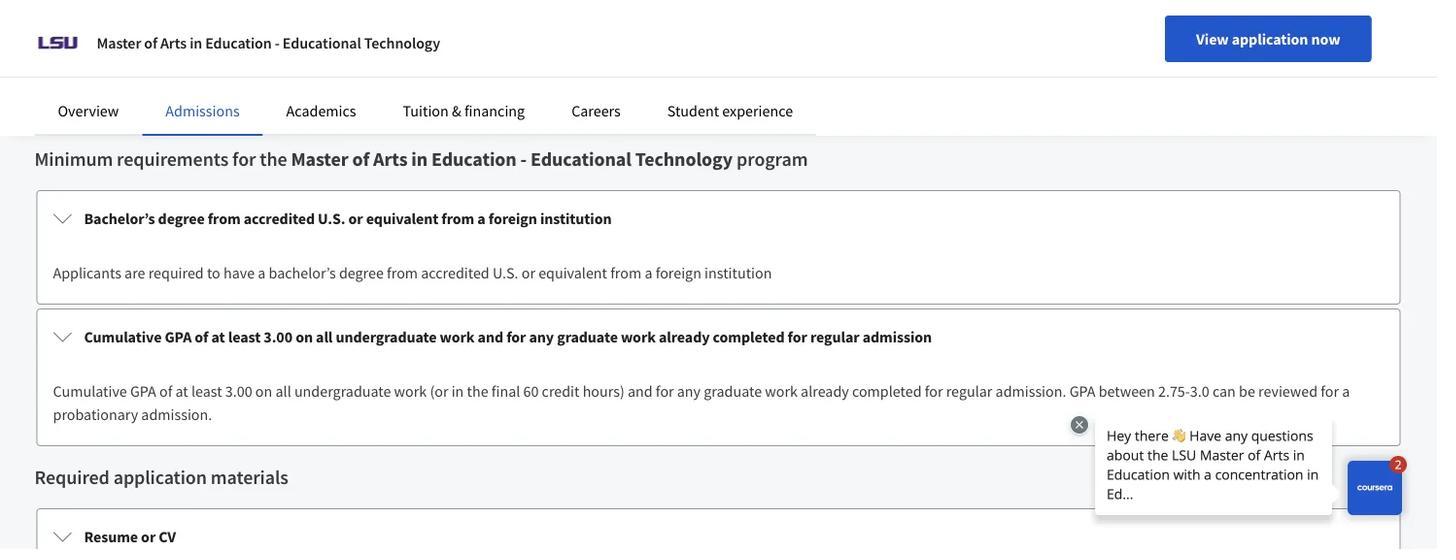 Task type: locate. For each thing, give the bounding box(es) containing it.
gpa inside dropdown button
[[165, 327, 192, 347]]

of up the required application materials
[[159, 382, 172, 401]]

cumulative inside cumulative gpa of at least 3.00 on all undergraduate work (or in the final 60 credit hours) and for any graduate work already completed for regular admission.  gpa between 2.75-3.0 can be reviewed for a probationary admission.
[[53, 382, 127, 401]]

1 horizontal spatial institution
[[705, 263, 772, 283]]

educational up academics
[[283, 33, 361, 52]]

work left the (or
[[394, 382, 427, 401]]

admission. left "between"
[[996, 382, 1066, 401]]

0 horizontal spatial institution
[[540, 209, 612, 228]]

bachelor's
[[84, 209, 155, 228]]

bachelor's
[[269, 263, 336, 283]]

application up cv
[[113, 466, 207, 490]]

and
[[478, 327, 503, 347], [628, 382, 653, 401]]

educational
[[283, 33, 361, 52], [531, 147, 631, 171]]

3.00 for cumulative gpa of at least 3.00 on all undergraduate work and for any graduate work already completed for regular admission
[[264, 327, 293, 347]]

0 horizontal spatial foreign
[[488, 209, 537, 228]]

on inside cumulative gpa of at least 3.00 on all undergraduate work (or in the final 60 credit hours) and for any graduate work already completed for regular admission.  gpa between 2.75-3.0 can be reviewed for a probationary admission.
[[255, 382, 272, 401]]

admission.
[[996, 382, 1066, 401], [141, 405, 212, 425]]

1 vertical spatial on
[[255, 382, 272, 401]]

completed up cumulative gpa of at least 3.00 on all undergraduate work (or in the final 60 credit hours) and for any graduate work already completed for regular admission.  gpa between 2.75-3.0 can be reviewed for a probationary admission.
[[713, 327, 785, 347]]

1 horizontal spatial graduate
[[704, 382, 762, 401]]

application inside button
[[1232, 29, 1308, 49]]

0 vertical spatial graduate
[[557, 327, 618, 347]]

(or
[[430, 382, 448, 401]]

1 vertical spatial the
[[467, 382, 488, 401]]

equivalent up applicants are required to have a bachelor's degree from accredited u.s. or equivalent from a foreign institution
[[366, 209, 438, 228]]

0 horizontal spatial master
[[97, 33, 141, 52]]

gpa
[[165, 327, 192, 347], [130, 382, 156, 401], [1069, 382, 1096, 401]]

0 vertical spatial in
[[190, 33, 202, 52]]

u.s.
[[318, 209, 345, 228], [493, 263, 518, 283]]

0 vertical spatial -
[[275, 33, 280, 52]]

overview link
[[58, 101, 119, 120]]

0 vertical spatial admission.
[[996, 382, 1066, 401]]

0 horizontal spatial technology
[[364, 33, 440, 52]]

minimum requirements for the master of arts in education - educational technology program
[[34, 147, 808, 171]]

at inside dropdown button
[[211, 327, 225, 347]]

0 vertical spatial undergraduate
[[336, 327, 437, 347]]

0 horizontal spatial regular
[[810, 327, 860, 347]]

completed
[[713, 327, 785, 347], [852, 382, 922, 401]]

0 vertical spatial cumulative
[[84, 327, 162, 347]]

on down "bachelor's"
[[296, 327, 313, 347]]

cumulative
[[84, 327, 162, 347], [53, 382, 127, 401]]

0 horizontal spatial education
[[205, 33, 272, 52]]

3.00 down "bachelor's"
[[264, 327, 293, 347]]

3.0
[[1190, 382, 1209, 401]]

1 horizontal spatial completed
[[852, 382, 922, 401]]

1 horizontal spatial gpa
[[165, 327, 192, 347]]

completed down admission
[[852, 382, 922, 401]]

cumulative gpa of at least 3.00 on all undergraduate work and for any graduate work already completed for regular admission button
[[37, 310, 1400, 364]]

3.00 inside cumulative gpa of at least 3.00 on all undergraduate work (or in the final 60 credit hours) and for any graduate work already completed for regular admission.  gpa between 2.75-3.0 can be reviewed for a probationary admission.
[[225, 382, 252, 401]]

master down academics link
[[291, 147, 349, 171]]

0 horizontal spatial in
[[190, 33, 202, 52]]

all inside 'cumulative gpa of at least 3.00 on all undergraduate work and for any graduate work already completed for regular admission' dropdown button
[[316, 327, 333, 347]]

undergraduate down applicants are required to have a bachelor's degree from accredited u.s. or equivalent from a foreign institution
[[336, 327, 437, 347]]

admissions
[[166, 101, 240, 120]]

cumulative gpa of at least 3.00 on all undergraduate work (or in the final 60 credit hours) and for any graduate work already completed for regular admission.  gpa between 2.75-3.0 can be reviewed for a probationary admission.
[[53, 382, 1350, 425]]

between
[[1099, 382, 1155, 401]]

1 vertical spatial master
[[291, 147, 349, 171]]

u.s. inside dropdown button
[[318, 209, 345, 228]]

2 horizontal spatial gpa
[[1069, 382, 1096, 401]]

1 horizontal spatial or
[[348, 209, 363, 228]]

gpa left "between"
[[1069, 382, 1096, 401]]

a inside cumulative gpa of at least 3.00 on all undergraduate work (or in the final 60 credit hours) and for any graduate work already completed for regular admission.  gpa between 2.75-3.0 can be reviewed for a probationary admission.
[[1342, 382, 1350, 401]]

view
[[1196, 29, 1229, 49]]

application for required
[[113, 466, 207, 490]]

or up cumulative gpa of at least 3.00 on all undergraduate work and for any graduate work already completed for regular admission
[[521, 263, 535, 283]]

0 horizontal spatial graduate
[[557, 327, 618, 347]]

0 vertical spatial or
[[348, 209, 363, 228]]

undergraduate inside dropdown button
[[336, 327, 437, 347]]

0 horizontal spatial application
[[113, 466, 207, 490]]

already inside 'cumulative gpa of at least 3.00 on all undergraduate work and for any graduate work already completed for regular admission' dropdown button
[[659, 327, 710, 347]]

any inside cumulative gpa of at least 3.00 on all undergraduate work (or in the final 60 credit hours) and for any graduate work already completed for regular admission.  gpa between 2.75-3.0 can be reviewed for a probationary admission.
[[677, 382, 701, 401]]

all down "bachelor's"
[[316, 327, 333, 347]]

education down the tuition & financing link
[[431, 147, 517, 171]]

1 vertical spatial graduate
[[704, 382, 762, 401]]

cumulative inside 'cumulative gpa of at least 3.00 on all undergraduate work and for any graduate work already completed for regular admission' dropdown button
[[84, 327, 162, 347]]

cumulative gpa of at least 3.00 on all undergraduate work and for any graduate work already completed for regular admission
[[84, 327, 932, 347]]

least
[[228, 327, 261, 347], [191, 382, 222, 401]]

of up bachelor's degree from accredited u.s. or equivalent from a foreign institution
[[352, 147, 369, 171]]

1 vertical spatial all
[[275, 382, 291, 401]]

in down tuition at top
[[411, 147, 428, 171]]

from
[[208, 209, 241, 228], [441, 209, 474, 228], [387, 263, 418, 283], [610, 263, 641, 283]]

1 horizontal spatial educational
[[531, 147, 631, 171]]

requirements
[[117, 147, 229, 171]]

0 vertical spatial completed
[[713, 327, 785, 347]]

careers
[[571, 101, 621, 120]]

2 horizontal spatial in
[[451, 382, 464, 401]]

-
[[275, 33, 280, 52], [520, 147, 527, 171]]

a right reviewed
[[1342, 382, 1350, 401]]

1 horizontal spatial already
[[801, 382, 849, 401]]

1 horizontal spatial the
[[467, 382, 488, 401]]

1 horizontal spatial arts
[[373, 147, 408, 171]]

a down bachelor's degree from accredited u.s. or equivalent from a foreign institution dropdown button
[[645, 263, 652, 283]]

gpa for cumulative gpa of at least 3.00 on all undergraduate work and for any graduate work already completed for regular admission
[[165, 327, 192, 347]]

0 vertical spatial degree
[[158, 209, 205, 228]]

any down 'cumulative gpa of at least 3.00 on all undergraduate work and for any graduate work already completed for regular admission' dropdown button
[[677, 382, 701, 401]]

&
[[452, 101, 461, 120]]

equivalent up cumulative gpa of at least 3.00 on all undergraduate work and for any graduate work already completed for regular admission
[[538, 263, 607, 283]]

of down the 'to' on the left of page
[[195, 327, 208, 347]]

3.00
[[264, 327, 293, 347], [225, 382, 252, 401]]

equivalent inside dropdown button
[[366, 209, 438, 228]]

0 vertical spatial regular
[[810, 327, 860, 347]]

and up final
[[478, 327, 503, 347]]

arts down tuition at top
[[373, 147, 408, 171]]

minimum
[[34, 147, 113, 171]]

undergraduate
[[336, 327, 437, 347], [294, 382, 391, 401]]

required
[[34, 466, 110, 490]]

bachelor's degree from accredited u.s. or equivalent from a foreign institution
[[84, 209, 612, 228]]

foreign
[[488, 209, 537, 228], [656, 263, 701, 283]]

0 vertical spatial at
[[211, 327, 225, 347]]

gpa up probationary
[[130, 382, 156, 401]]

1 horizontal spatial least
[[228, 327, 261, 347]]

0 horizontal spatial -
[[275, 33, 280, 52]]

u.s. up "bachelor's"
[[318, 209, 345, 228]]

in
[[190, 33, 202, 52], [411, 147, 428, 171], [451, 382, 464, 401]]

any inside dropdown button
[[529, 327, 554, 347]]

1 horizontal spatial -
[[520, 147, 527, 171]]

at up the required application materials
[[175, 382, 188, 401]]

be
[[1239, 382, 1255, 401]]

equivalent
[[366, 209, 438, 228], [538, 263, 607, 283]]

already
[[659, 327, 710, 347], [801, 382, 849, 401]]

in right the (or
[[451, 382, 464, 401]]

tuition & financing
[[403, 101, 525, 120]]

1 vertical spatial accredited
[[421, 263, 489, 283]]

any up the 60
[[529, 327, 554, 347]]

0 vertical spatial and
[[478, 327, 503, 347]]

least inside dropdown button
[[228, 327, 261, 347]]

admission. up the required application materials
[[141, 405, 212, 425]]

1 vertical spatial 3.00
[[225, 382, 252, 401]]

0 vertical spatial 3.00
[[264, 327, 293, 347]]

and right "hours)"
[[628, 382, 653, 401]]

u.s. up cumulative gpa of at least 3.00 on all undergraduate work and for any graduate work already completed for regular admission
[[493, 263, 518, 283]]

0 vertical spatial accredited
[[244, 209, 315, 228]]

for
[[232, 147, 256, 171], [506, 327, 526, 347], [788, 327, 807, 347], [656, 382, 674, 401], [925, 382, 943, 401], [1321, 382, 1339, 401]]

3.00 inside dropdown button
[[264, 327, 293, 347]]

3.00 up materials
[[225, 382, 252, 401]]

institution
[[540, 209, 612, 228], [705, 263, 772, 283]]

1 vertical spatial at
[[175, 382, 188, 401]]

0 vertical spatial any
[[529, 327, 554, 347]]

1 vertical spatial degree
[[339, 263, 384, 283]]

all up materials
[[275, 382, 291, 401]]

can
[[1213, 382, 1236, 401]]

1 vertical spatial education
[[431, 147, 517, 171]]

of right louisiana state university logo
[[144, 33, 157, 52]]

1 horizontal spatial master
[[291, 147, 349, 171]]

in inside cumulative gpa of at least 3.00 on all undergraduate work (or in the final 60 credit hours) and for any graduate work already completed for regular admission.  gpa between 2.75-3.0 can be reviewed for a probationary admission.
[[451, 382, 464, 401]]

or
[[348, 209, 363, 228], [521, 263, 535, 283], [141, 528, 156, 547]]

least down have
[[228, 327, 261, 347]]

0 horizontal spatial completed
[[713, 327, 785, 347]]

1 horizontal spatial foreign
[[656, 263, 701, 283]]

1 vertical spatial educational
[[531, 147, 631, 171]]

cumulative for cumulative gpa of at least 3.00 on all undergraduate work (or in the final 60 credit hours) and for any graduate work already completed for regular admission.  gpa between 2.75-3.0 can be reviewed for a probationary admission.
[[53, 382, 127, 401]]

0 horizontal spatial or
[[141, 528, 156, 547]]

work up the (or
[[440, 327, 475, 347]]

technology down student
[[635, 147, 733, 171]]

1 horizontal spatial regular
[[946, 382, 992, 401]]

0 horizontal spatial any
[[529, 327, 554, 347]]

1 vertical spatial arts
[[373, 147, 408, 171]]

educational down careers
[[531, 147, 631, 171]]

gpa down required
[[165, 327, 192, 347]]

0 horizontal spatial at
[[175, 382, 188, 401]]

1 horizontal spatial equivalent
[[538, 263, 607, 283]]

0 vertical spatial all
[[316, 327, 333, 347]]

0 horizontal spatial accredited
[[244, 209, 315, 228]]

cumulative down are
[[84, 327, 162, 347]]

education up admissions
[[205, 33, 272, 52]]

required
[[148, 263, 204, 283]]

a
[[477, 209, 485, 228], [258, 263, 266, 283], [645, 263, 652, 283], [1342, 382, 1350, 401]]

least up materials
[[191, 382, 222, 401]]

resume or cv button
[[37, 510, 1400, 551]]

1 vertical spatial technology
[[635, 147, 733, 171]]

a inside dropdown button
[[477, 209, 485, 228]]

0 vertical spatial equivalent
[[366, 209, 438, 228]]

at for cumulative gpa of at least 3.00 on all undergraduate work (or in the final 60 credit hours) and for any graduate work already completed for regular admission.  gpa between 2.75-3.0 can be reviewed for a probationary admission.
[[175, 382, 188, 401]]

1 vertical spatial u.s.
[[493, 263, 518, 283]]

or inside resume or cv dropdown button
[[141, 528, 156, 547]]

0 vertical spatial u.s.
[[318, 209, 345, 228]]

accredited
[[244, 209, 315, 228], [421, 263, 489, 283]]

1 horizontal spatial at
[[211, 327, 225, 347]]

a down minimum requirements for the master of arts in education - educational technology program
[[477, 209, 485, 228]]

1 horizontal spatial in
[[411, 147, 428, 171]]

0 vertical spatial educational
[[283, 33, 361, 52]]

1 horizontal spatial u.s.
[[493, 263, 518, 283]]

are
[[124, 263, 145, 283]]

degree up required
[[158, 209, 205, 228]]

0 horizontal spatial on
[[255, 382, 272, 401]]

2 vertical spatial or
[[141, 528, 156, 547]]

arts up admissions
[[160, 33, 187, 52]]

and inside cumulative gpa of at least 3.00 on all undergraduate work (or in the final 60 credit hours) and for any graduate work already completed for regular admission.  gpa between 2.75-3.0 can be reviewed for a probationary admission.
[[628, 382, 653, 401]]

the down academics link
[[260, 147, 287, 171]]

0 vertical spatial the
[[260, 147, 287, 171]]

regular
[[810, 327, 860, 347], [946, 382, 992, 401]]

1 vertical spatial equivalent
[[538, 263, 607, 283]]

technology up tuition at top
[[364, 33, 440, 52]]

0 vertical spatial education
[[205, 33, 272, 52]]

at inside cumulative gpa of at least 3.00 on all undergraduate work (or in the final 60 credit hours) and for any graduate work already completed for regular admission.  gpa between 2.75-3.0 can be reviewed for a probationary admission.
[[175, 382, 188, 401]]

0 horizontal spatial 3.00
[[225, 382, 252, 401]]

on for and
[[296, 327, 313, 347]]

accredited up cumulative gpa of at least 3.00 on all undergraduate work and for any graduate work already completed for regular admission
[[421, 263, 489, 283]]

admission
[[863, 327, 932, 347]]

1 horizontal spatial and
[[628, 382, 653, 401]]

at down the 'to' on the left of page
[[211, 327, 225, 347]]

undergraduate left the (or
[[294, 382, 391, 401]]

or up applicants are required to have a bachelor's degree from accredited u.s. or equivalent from a foreign institution
[[348, 209, 363, 228]]

work up "hours)"
[[621, 327, 656, 347]]

student
[[667, 101, 719, 120]]

on
[[296, 327, 313, 347], [255, 382, 272, 401]]

0 vertical spatial foreign
[[488, 209, 537, 228]]

1 horizontal spatial all
[[316, 327, 333, 347]]

all inside cumulative gpa of at least 3.00 on all undergraduate work (or in the final 60 credit hours) and for any graduate work already completed for regular admission.  gpa between 2.75-3.0 can be reviewed for a probationary admission.
[[275, 382, 291, 401]]

arts
[[160, 33, 187, 52], [373, 147, 408, 171]]

1 horizontal spatial 3.00
[[264, 327, 293, 347]]

1 vertical spatial foreign
[[656, 263, 701, 283]]

applicants are required to have a bachelor's degree from accredited u.s. or equivalent from a foreign institution
[[53, 263, 772, 283]]

0 horizontal spatial gpa
[[130, 382, 156, 401]]

2 vertical spatial in
[[451, 382, 464, 401]]

0 vertical spatial on
[[296, 327, 313, 347]]

least for cumulative gpa of at least 3.00 on all undergraduate work (or in the final 60 credit hours) and for any graduate work already completed for regular admission.  gpa between 2.75-3.0 can be reviewed for a probationary admission.
[[191, 382, 222, 401]]

tuition
[[403, 101, 449, 120]]

work
[[440, 327, 475, 347], [621, 327, 656, 347], [394, 382, 427, 401], [765, 382, 798, 401]]

work down 'cumulative gpa of at least 3.00 on all undergraduate work and for any graduate work already completed for regular admission' dropdown button
[[765, 382, 798, 401]]

graduate
[[557, 327, 618, 347], [704, 382, 762, 401]]

all
[[316, 327, 333, 347], [275, 382, 291, 401]]

master right louisiana state university logo
[[97, 33, 141, 52]]

1 vertical spatial regular
[[946, 382, 992, 401]]

resume
[[84, 528, 138, 547]]

1 horizontal spatial degree
[[339, 263, 384, 283]]

application left now
[[1232, 29, 1308, 49]]

education
[[205, 33, 272, 52], [431, 147, 517, 171]]

graduate up "hours)"
[[557, 327, 618, 347]]

1 vertical spatial cumulative
[[53, 382, 127, 401]]

technology
[[364, 33, 440, 52], [635, 147, 733, 171]]

1 vertical spatial any
[[677, 382, 701, 401]]

graduate down 'cumulative gpa of at least 3.00 on all undergraduate work and for any graduate work already completed for regular admission' dropdown button
[[704, 382, 762, 401]]

or left cv
[[141, 528, 156, 547]]

in up admissions
[[190, 33, 202, 52]]

1 vertical spatial institution
[[705, 263, 772, 283]]

accredited up "bachelor's"
[[244, 209, 315, 228]]

0 horizontal spatial and
[[478, 327, 503, 347]]

reviewed
[[1258, 382, 1318, 401]]

hours)
[[583, 382, 625, 401]]

materials
[[211, 466, 288, 490]]

1 horizontal spatial education
[[431, 147, 517, 171]]

1 vertical spatial and
[[628, 382, 653, 401]]

0 horizontal spatial all
[[275, 382, 291, 401]]

of
[[144, 33, 157, 52], [352, 147, 369, 171], [195, 327, 208, 347], [159, 382, 172, 401]]

at
[[211, 327, 225, 347], [175, 382, 188, 401]]

0 horizontal spatial admission.
[[141, 405, 212, 425]]

the left final
[[467, 382, 488, 401]]

degree down bachelor's degree from accredited u.s. or equivalent from a foreign institution
[[339, 263, 384, 283]]

master
[[97, 33, 141, 52], [291, 147, 349, 171]]

on up materials
[[255, 382, 272, 401]]

least inside cumulative gpa of at least 3.00 on all undergraduate work (or in the final 60 credit hours) and for any graduate work already completed for regular admission.  gpa between 2.75-3.0 can be reviewed for a probationary admission.
[[191, 382, 222, 401]]

0 vertical spatial already
[[659, 327, 710, 347]]

on inside dropdown button
[[296, 327, 313, 347]]

undergraduate inside cumulative gpa of at least 3.00 on all undergraduate work (or in the final 60 credit hours) and for any graduate work already completed for regular admission.  gpa between 2.75-3.0 can be reviewed for a probationary admission.
[[294, 382, 391, 401]]

any
[[529, 327, 554, 347], [677, 382, 701, 401]]

the
[[260, 147, 287, 171], [467, 382, 488, 401]]

1 horizontal spatial any
[[677, 382, 701, 401]]

cumulative up probationary
[[53, 382, 127, 401]]

application
[[1232, 29, 1308, 49], [113, 466, 207, 490]]

degree
[[158, 209, 205, 228], [339, 263, 384, 283]]

completed inside dropdown button
[[713, 327, 785, 347]]



Task type: vqa. For each thing, say whether or not it's contained in the screenshot.
hours)
yes



Task type: describe. For each thing, give the bounding box(es) containing it.
on for (or
[[255, 382, 272, 401]]

all for (or
[[275, 382, 291, 401]]

least for cumulative gpa of at least 3.00 on all undergraduate work and for any graduate work already completed for regular admission
[[228, 327, 261, 347]]

cv
[[159, 528, 176, 547]]

of inside 'cumulative gpa of at least 3.00 on all undergraduate work and for any graduate work already completed for regular admission' dropdown button
[[195, 327, 208, 347]]

0 vertical spatial master
[[97, 33, 141, 52]]

experience
[[722, 101, 793, 120]]

view application now button
[[1165, 16, 1372, 62]]

a right have
[[258, 263, 266, 283]]

accredited inside dropdown button
[[244, 209, 315, 228]]

0 horizontal spatial educational
[[283, 33, 361, 52]]

applicants
[[53, 263, 121, 283]]

of inside cumulative gpa of at least 3.00 on all undergraduate work (or in the final 60 credit hours) and for any graduate work already completed for regular admission.  gpa between 2.75-3.0 can be reviewed for a probationary admission.
[[159, 382, 172, 401]]

0 vertical spatial arts
[[160, 33, 187, 52]]

undergraduate for (or
[[294, 382, 391, 401]]

student experience link
[[667, 101, 793, 120]]

application for view
[[1232, 29, 1308, 49]]

undergraduate for and
[[336, 327, 437, 347]]

student experience
[[667, 101, 793, 120]]

60
[[523, 382, 539, 401]]

admissions link
[[166, 101, 240, 120]]

financing
[[464, 101, 525, 120]]

regular inside cumulative gpa of at least 3.00 on all undergraduate work (or in the final 60 credit hours) and for any graduate work already completed for regular admission.  gpa between 2.75-3.0 can be reviewed for a probationary admission.
[[946, 382, 992, 401]]

the inside cumulative gpa of at least 3.00 on all undergraduate work (or in the final 60 credit hours) and for any graduate work already completed for regular admission.  gpa between 2.75-3.0 can be reviewed for a probationary admission.
[[467, 382, 488, 401]]

cumulative for cumulative gpa of at least 3.00 on all undergraduate work and for any graduate work already completed for regular admission
[[84, 327, 162, 347]]

foreign inside dropdown button
[[488, 209, 537, 228]]

academics link
[[286, 101, 356, 120]]

careers link
[[571, 101, 621, 120]]

program
[[737, 147, 808, 171]]

2.75-
[[1158, 382, 1190, 401]]

to
[[207, 263, 220, 283]]

required application materials
[[34, 466, 288, 490]]

completed inside cumulative gpa of at least 3.00 on all undergraduate work (or in the final 60 credit hours) and for any graduate work already completed for regular admission.  gpa between 2.75-3.0 can be reviewed for a probationary admission.
[[852, 382, 922, 401]]

view application now
[[1196, 29, 1340, 49]]

have
[[223, 263, 255, 283]]

1 horizontal spatial admission.
[[996, 382, 1066, 401]]

already inside cumulative gpa of at least 3.00 on all undergraduate work (or in the final 60 credit hours) and for any graduate work already completed for regular admission.  gpa between 2.75-3.0 can be reviewed for a probationary admission.
[[801, 382, 849, 401]]

now
[[1311, 29, 1340, 49]]

1 vertical spatial -
[[520, 147, 527, 171]]

academics
[[286, 101, 356, 120]]

overview
[[58, 101, 119, 120]]

at for cumulative gpa of at least 3.00 on all undergraduate work and for any graduate work already completed for regular admission
[[211, 327, 225, 347]]

degree inside dropdown button
[[158, 209, 205, 228]]

and inside dropdown button
[[478, 327, 503, 347]]

1 horizontal spatial accredited
[[421, 263, 489, 283]]

3.00 for cumulative gpa of at least 3.00 on all undergraduate work (or in the final 60 credit hours) and for any graduate work already completed for regular admission.  gpa between 2.75-3.0 can be reviewed for a probationary admission.
[[225, 382, 252, 401]]

0 horizontal spatial the
[[260, 147, 287, 171]]

master of arts in education - educational technology
[[97, 33, 440, 52]]

institution inside dropdown button
[[540, 209, 612, 228]]

credit
[[542, 382, 580, 401]]

final
[[491, 382, 520, 401]]

bachelor's degree from accredited u.s. or equivalent from a foreign institution button
[[37, 191, 1400, 246]]

graduate inside dropdown button
[[557, 327, 618, 347]]

or inside bachelor's degree from accredited u.s. or equivalent from a foreign institution dropdown button
[[348, 209, 363, 228]]

all for and
[[316, 327, 333, 347]]

resume or cv
[[84, 528, 176, 547]]

2 horizontal spatial or
[[521, 263, 535, 283]]

probationary
[[53, 405, 138, 425]]

tuition & financing link
[[403, 101, 525, 120]]

regular inside dropdown button
[[810, 327, 860, 347]]

0 vertical spatial technology
[[364, 33, 440, 52]]

1 vertical spatial admission.
[[141, 405, 212, 425]]

gpa for cumulative gpa of at least 3.00 on all undergraduate work (or in the final 60 credit hours) and for any graduate work already completed for regular admission.  gpa between 2.75-3.0 can be reviewed for a probationary admission.
[[130, 382, 156, 401]]

graduate inside cumulative gpa of at least 3.00 on all undergraduate work (or in the final 60 credit hours) and for any graduate work already completed for regular admission.  gpa between 2.75-3.0 can be reviewed for a probationary admission.
[[704, 382, 762, 401]]

louisiana state university logo image
[[34, 19, 81, 66]]



